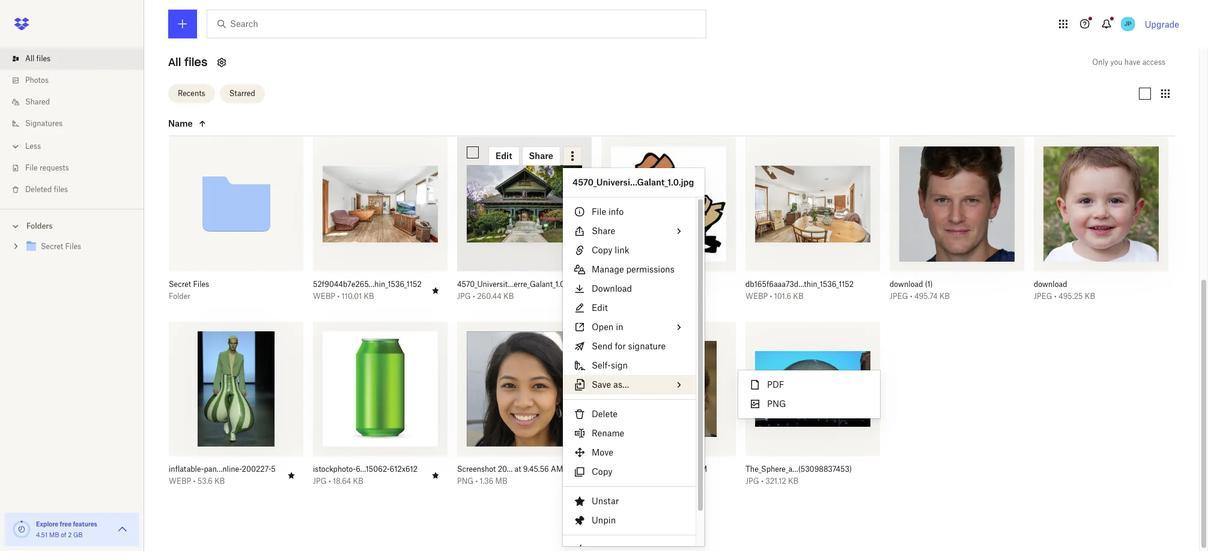 Task type: describe. For each thing, give the bounding box(es) containing it.
screenshot 20…at 10.51.08 am button
[[602, 465, 710, 474]]

delete
[[592, 409, 618, 419]]

495.25
[[1059, 292, 1083, 301]]

delete menu item
[[563, 405, 696, 424]]

open
[[592, 322, 614, 332]]

52f9044b7e265…hin_1536_1152 button
[[313, 280, 422, 289]]

save as… menu item
[[563, 376, 696, 395]]

quota usage element
[[12, 520, 31, 540]]

• inside download jpeg • 495.25 kb
[[1055, 292, 1057, 301]]

file, screenshot 2023-10-19 at 9.45.56 am.png row
[[457, 322, 592, 495]]

signatures
[[25, 119, 63, 128]]

unstar menu item
[[563, 492, 696, 511]]

• inside the_sphere_a…(53098837453) jpg • 321.12 kb
[[761, 477, 764, 486]]

file for file requests
[[25, 163, 38, 172]]

mb inside screenshot 20… at 9.45.56 am png • 1.36 mb
[[496, 477, 508, 486]]

1703238 jpg • 26.08 kb
[[602, 280, 654, 301]]

screenshot 20… at 9.45.56 am png • 1.36 mb
[[457, 465, 563, 486]]

• inside 1703238 jpg • 26.08 kb
[[617, 292, 619, 301]]

info
[[609, 207, 624, 217]]

sign
[[611, 361, 628, 371]]

upgrade
[[1145, 19, 1180, 29]]

4570_universit…erre_galant_1.0
[[457, 280, 565, 289]]

1 horizontal spatial all files
[[168, 55, 208, 69]]

• inside inflatable-pan…nline-200227-5 webp • 53.6 kb
[[193, 477, 196, 486]]

am inside screenshot 20…at 10.51.08 am png • 1.3 mb
[[695, 465, 707, 474]]

open in menu item
[[563, 318, 696, 337]]

dropbox image
[[10, 12, 34, 36]]

download for •
[[1034, 280, 1068, 289]]

less
[[25, 142, 41, 151]]

file, 4570_university_ave____pierre_galant_1.0.jpg row
[[457, 137, 592, 310]]

istockphoto-
[[313, 465, 356, 474]]

20…at
[[642, 465, 664, 474]]

4570_universit…erre_galant_1.0 button
[[457, 280, 565, 289]]

list containing all files
[[0, 41, 144, 209]]

5
[[271, 465, 276, 474]]

the_sphere_a…(53098837453) jpg • 321.12 kb
[[746, 465, 852, 486]]

share menu item
[[563, 222, 696, 241]]

download for jpeg
[[890, 280, 923, 289]]

200227-
[[242, 465, 271, 474]]

kb inside istockphoto-6…15062-612x612 jpg • 18.64 kb
[[353, 477, 363, 486]]

file, download (1).jpeg row
[[890, 137, 1025, 310]]

istockphoto-6…15062-612x612 button
[[313, 465, 421, 474]]

save as…
[[592, 380, 629, 390]]

gb
[[73, 532, 83, 539]]

file, screenshot 2023-11-13 at 10.51.08 am.png row
[[602, 322, 736, 495]]

share
[[592, 226, 615, 236]]

save
[[592, 380, 611, 390]]

kb for the_sphere_a…(53098837453) jpg • 321.12 kb
[[788, 477, 799, 486]]

copy link menu item
[[563, 241, 696, 260]]

deleted files
[[25, 185, 68, 194]]

612x612
[[390, 465, 418, 474]]

recents
[[178, 89, 205, 98]]

secret
[[169, 280, 191, 289]]

move menu item
[[563, 443, 696, 463]]

send
[[592, 341, 613, 352]]

access
[[1143, 58, 1166, 67]]

4570_universi…galant_1.0.jpg
[[573, 177, 694, 187]]

png menu item
[[739, 395, 880, 414]]

4570_universit…erre_galant_1.0 jpg • 260.44 kb
[[457, 280, 565, 301]]

of
[[61, 532, 66, 539]]

photos link
[[10, 70, 144, 91]]

• inside 52f9044b7e265…hin_1536_1152 webp • 110.01 kb
[[337, 292, 340, 301]]

• inside db165f6aaa73d…thin_1536_1152 webp • 101.6 kb
[[770, 292, 772, 301]]

you
[[1111, 58, 1123, 67]]

only you have access
[[1093, 58, 1166, 67]]

explore
[[36, 521, 58, 528]]

manage
[[592, 264, 624, 275]]

istockphoto-6…15062-612x612 jpg • 18.64 kb
[[313, 465, 418, 486]]

shared
[[25, 97, 50, 106]]

db165f6aaa73d…thin_1536_1152 button
[[746, 280, 854, 289]]

pan…nline-
[[204, 465, 242, 474]]

file requests link
[[10, 157, 144, 179]]

send for signature
[[592, 341, 666, 352]]

2
[[68, 532, 72, 539]]

1703238
[[602, 280, 631, 289]]

webp for webp • 110.01 kb
[[313, 292, 335, 301]]

• inside download (1) jpeg • 495.74 kb
[[910, 292, 913, 301]]

folders button
[[0, 217, 144, 235]]

kb for 4570_universit…erre_galant_1.0 jpg • 260.44 kb
[[504, 292, 514, 301]]

mb inside screenshot 20…at 10.51.08 am png • 1.3 mb
[[635, 477, 647, 486]]

download button
[[1034, 280, 1142, 289]]

file requests
[[25, 163, 69, 172]]

the_sphere_a…(53098837453) button
[[746, 465, 854, 474]]

db165f6aaa73d…thin_1536_1152
[[746, 280, 854, 289]]

secret files folder
[[169, 280, 209, 301]]

copy link
[[592, 245, 629, 255]]

• inside screenshot 20… at 9.45.56 am png • 1.36 mb
[[476, 477, 478, 486]]

files for deleted files link
[[54, 185, 68, 194]]

file, istockphoto-610015062-612x612.jpg row
[[313, 322, 448, 495]]

move
[[592, 448, 613, 458]]

copy for copy
[[592, 467, 613, 477]]

• inside screenshot 20…at 10.51.08 am png • 1.3 mb
[[620, 477, 622, 486]]

unpin
[[592, 516, 616, 526]]

shared link
[[10, 91, 144, 113]]

• inside istockphoto-6…15062-612x612 jpg • 18.64 kb
[[329, 477, 331, 486]]

file, 1703238.jpg row
[[602, 137, 736, 310]]

secret files button
[[169, 280, 277, 289]]

signatures link
[[10, 113, 144, 135]]

all inside list item
[[25, 54, 34, 63]]

rename
[[592, 428, 625, 439]]

1.3
[[624, 477, 633, 486]]

1 horizontal spatial all
[[168, 55, 181, 69]]

file, download.jpeg row
[[1034, 137, 1169, 310]]

folder, secret files row
[[169, 137, 303, 310]]

mb inside explore free features 4.51 mb of 2 gb
[[49, 532, 59, 539]]

have
[[1125, 58, 1141, 67]]

kb for 52f9044b7e265…hin_1536_1152 webp • 110.01 kb
[[364, 292, 374, 301]]

deleted
[[25, 185, 52, 194]]

download
[[592, 284, 632, 294]]

features
[[73, 521, 97, 528]]

the_sphere_a…(53098837453)
[[746, 465, 852, 474]]



Task type: locate. For each thing, give the bounding box(es) containing it.
52f9044b7e265…hin_1536_1152
[[313, 280, 422, 289]]

jpg inside the_sphere_a…(53098837453) jpg • 321.12 kb
[[746, 477, 759, 486]]

all files list item
[[0, 48, 144, 70]]

1 horizontal spatial webp
[[313, 292, 335, 301]]

mb left of
[[49, 532, 59, 539]]

at
[[515, 465, 521, 474]]

0 vertical spatial copy
[[592, 245, 613, 255]]

copy down move
[[592, 467, 613, 477]]

file inside menu item
[[592, 207, 606, 217]]

copy down 'share'
[[592, 245, 613, 255]]

18.64
[[333, 477, 351, 486]]

1 horizontal spatial files
[[54, 185, 68, 194]]

files
[[193, 280, 209, 289]]

files up photos
[[36, 54, 51, 63]]

less image
[[10, 141, 22, 153]]

101.6
[[774, 292, 791, 301]]

menu item
[[563, 541, 696, 552]]

unstar
[[592, 496, 619, 507]]

2 horizontal spatial files
[[184, 55, 208, 69]]

jpeg
[[890, 292, 908, 301], [1034, 292, 1053, 301]]

jpg
[[457, 292, 471, 301], [602, 292, 615, 301], [313, 477, 327, 486], [746, 477, 759, 486]]

download up 495.25
[[1034, 280, 1068, 289]]

495.74
[[915, 292, 938, 301]]

jpg for jpg • 26.08 kb
[[602, 292, 615, 301]]

• left 18.64 on the left bottom
[[329, 477, 331, 486]]

all files
[[25, 54, 51, 63], [168, 55, 208, 69]]

jpg left 321.12
[[746, 477, 759, 486]]

png left 1.3
[[602, 477, 618, 486]]

self-sign menu item
[[563, 356, 696, 376]]

kb inside 1703238 jpg • 26.08 kb
[[643, 292, 654, 301]]

0 horizontal spatial webp
[[169, 477, 191, 486]]

file, 52f9044b7e2655d26eb85c0b2abdc392-uncropped_scaled_within_1536_1152.webp row
[[313, 137, 448, 310]]

screenshot inside screenshot 20…at 10.51.08 am png • 1.3 mb
[[602, 465, 640, 474]]

0 horizontal spatial am
[[551, 465, 563, 474]]

am
[[551, 465, 563, 474], [695, 465, 707, 474]]

0 horizontal spatial file
[[25, 163, 38, 172]]

file down less
[[25, 163, 38, 172]]

screenshot 20… at 9.45.56 am button
[[457, 465, 565, 474]]

webp down "inflatable-"
[[169, 477, 191, 486]]

0 horizontal spatial screenshot
[[457, 465, 496, 474]]

send for signature menu item
[[563, 337, 696, 356]]

260.44
[[477, 292, 502, 301]]

jpg for jpg • 321.12 kb
[[746, 477, 759, 486]]

321.12
[[766, 477, 786, 486]]

0 horizontal spatial download
[[890, 280, 923, 289]]

rename menu item
[[563, 424, 696, 443]]

mb right 1.3
[[635, 477, 647, 486]]

jpeg left 495.25
[[1034, 292, 1053, 301]]

• left 53.6 on the bottom left of the page
[[193, 477, 196, 486]]

explore free features 4.51 mb of 2 gb
[[36, 521, 97, 539]]

0 horizontal spatial png
[[457, 477, 474, 486]]

kb inside download jpeg • 495.25 kb
[[1085, 292, 1096, 301]]

jpg inside 1703238 jpg • 26.08 kb
[[602, 292, 615, 301]]

png inside screenshot 20… at 9.45.56 am png • 1.36 mb
[[457, 477, 474, 486]]

recents button
[[168, 84, 215, 104]]

screenshot 20…at 10.51.08 am png • 1.3 mb
[[602, 465, 707, 486]]

1 horizontal spatial mb
[[496, 477, 508, 486]]

110.01
[[342, 292, 362, 301]]

pdf menu item
[[739, 376, 880, 395]]

• down 1703238
[[617, 292, 619, 301]]

starred button
[[220, 84, 265, 104]]

files inside list item
[[36, 54, 51, 63]]

kb down download button
[[1085, 292, 1096, 301]]

for
[[615, 341, 626, 352]]

open in
[[592, 322, 623, 332]]

0 horizontal spatial jpeg
[[890, 292, 908, 301]]

• left 321.12
[[761, 477, 764, 486]]

jpg for jpg • 260.44 kb
[[457, 292, 471, 301]]

self-
[[592, 361, 611, 371]]

all files up recents
[[168, 55, 208, 69]]

requests
[[40, 163, 69, 172]]

manage permissions menu item
[[563, 260, 696, 279]]

files for all files link
[[36, 54, 51, 63]]

4.51
[[36, 532, 47, 539]]

link
[[615, 245, 629, 255]]

screenshot inside screenshot 20… at 9.45.56 am png • 1.36 mb
[[457, 465, 496, 474]]

1 vertical spatial file
[[592, 207, 606, 217]]

files up recents
[[184, 55, 208, 69]]

2 screenshot from the left
[[602, 465, 640, 474]]

inflatable-pan…nline-200227-5 button
[[169, 465, 277, 474]]

webp for webp • 101.6 kb
[[746, 292, 768, 301]]

inflatable-pan…nline-200227-5 webp • 53.6 kb
[[169, 465, 276, 486]]

jpeg inside download (1) jpeg • 495.74 kb
[[890, 292, 908, 301]]

am right 9.45.56
[[551, 465, 563, 474]]

jpg left 260.44
[[457, 292, 471, 301]]

mb
[[496, 477, 508, 486], [635, 477, 647, 486], [49, 532, 59, 539]]

upgrade link
[[1145, 19, 1180, 29]]

kb for db165f6aaa73d…thin_1536_1152 webp • 101.6 kb
[[793, 292, 804, 301]]

photos
[[25, 76, 49, 85]]

webp
[[313, 292, 335, 301], [746, 292, 768, 301], [169, 477, 191, 486]]

file left info
[[592, 207, 606, 217]]

all up recents
[[168, 55, 181, 69]]

• left 101.6 at the bottom right of the page
[[770, 292, 772, 301]]

screenshot for •
[[602, 465, 640, 474]]

• left 1.3
[[620, 477, 622, 486]]

files
[[36, 54, 51, 63], [184, 55, 208, 69], [54, 185, 68, 194]]

0 vertical spatial file
[[25, 163, 38, 172]]

kb down 4570_universit…erre_galant_1.0 button
[[504, 292, 514, 301]]

kb down the_sphere_a…(53098837453)
[[788, 477, 799, 486]]

am inside screenshot 20… at 9.45.56 am png • 1.36 mb
[[551, 465, 563, 474]]

db165f6aaa73d…thin_1536_1152 webp • 101.6 kb
[[746, 280, 854, 301]]

webp inside inflatable-pan…nline-200227-5 webp • 53.6 kb
[[169, 477, 191, 486]]

(1)
[[925, 280, 933, 289]]

all files up photos
[[25, 54, 51, 63]]

self-sign
[[592, 361, 628, 371]]

kb inside inflatable-pan…nline-200227-5 webp • 53.6 kb
[[215, 477, 225, 486]]

jpg inside istockphoto-6…15062-612x612 jpg • 18.64 kb
[[313, 477, 327, 486]]

• left 495.74
[[910, 292, 913, 301]]

1.36
[[480, 477, 494, 486]]

1 horizontal spatial download
[[1034, 280, 1068, 289]]

file, the_sphere_at_the_venetian_resort_(53098837453).jpg row
[[746, 322, 880, 495]]

manage permissions
[[592, 264, 675, 275]]

2 horizontal spatial webp
[[746, 292, 768, 301]]

mb down the 20…
[[496, 477, 508, 486]]

1 horizontal spatial jpeg
[[1034, 292, 1053, 301]]

52f9044b7e265…hin_1536_1152 webp • 110.01 kb
[[313, 280, 422, 301]]

file for file info
[[592, 207, 606, 217]]

download inside download jpeg • 495.25 kb
[[1034, 280, 1068, 289]]

kb inside the_sphere_a…(53098837453) jpg • 321.12 kb
[[788, 477, 799, 486]]

kb inside db165f6aaa73d…thin_1536_1152 webp • 101.6 kb
[[793, 292, 804, 301]]

webp inside 52f9044b7e265…hin_1536_1152 webp • 110.01 kb
[[313, 292, 335, 301]]

files right 'deleted'
[[54, 185, 68, 194]]

1 horizontal spatial file
[[592, 207, 606, 217]]

• inside 4570_universit…erre_galant_1.0 jpg • 260.44 kb
[[473, 292, 475, 301]]

jpeg inside download jpeg • 495.25 kb
[[1034, 292, 1053, 301]]

screenshot up 1.36
[[457, 465, 496, 474]]

list
[[0, 41, 144, 209]]

png left 1.36
[[457, 477, 474, 486]]

kb inside 4570_universit…erre_galant_1.0 jpg • 260.44 kb
[[504, 292, 514, 301]]

1 horizontal spatial screenshot
[[602, 465, 640, 474]]

1 vertical spatial copy
[[592, 467, 613, 477]]

png inside screenshot 20…at 10.51.08 am png • 1.3 mb
[[602, 477, 618, 486]]

0 horizontal spatial all files
[[25, 54, 51, 63]]

kb down download (1) button
[[940, 292, 950, 301]]

jpg inside 4570_universit…erre_galant_1.0 jpg • 260.44 kb
[[457, 292, 471, 301]]

download (1) button
[[890, 280, 998, 289]]

folder
[[169, 292, 190, 301]]

1 horizontal spatial am
[[695, 465, 707, 474]]

download (1) jpeg • 495.74 kb
[[890, 280, 950, 301]]

1 jpeg from the left
[[890, 292, 908, 301]]

kb down 52f9044b7e265…hin_1536_1152 button
[[364, 292, 374, 301]]

jpeg left 495.74
[[890, 292, 908, 301]]

all up photos
[[25, 54, 34, 63]]

kb inside download (1) jpeg • 495.74 kb
[[940, 292, 950, 301]]

jpg down istockphoto-
[[313, 477, 327, 486]]

screenshot up 1.3
[[602, 465, 640, 474]]

webp left 101.6 at the bottom right of the page
[[746, 292, 768, 301]]

file inside list
[[25, 163, 38, 172]]

0 horizontal spatial mb
[[49, 532, 59, 539]]

free
[[60, 521, 72, 528]]

copy
[[592, 245, 613, 255], [592, 467, 613, 477]]

screenshot for png
[[457, 465, 496, 474]]

kb down 1703238 button
[[643, 292, 654, 301]]

0 horizontal spatial files
[[36, 54, 51, 63]]

signature
[[628, 341, 666, 352]]

all files link
[[10, 48, 144, 70]]

1 download from the left
[[890, 280, 923, 289]]

download menu item
[[563, 279, 696, 299]]

all
[[25, 54, 34, 63], [168, 55, 181, 69]]

kb
[[364, 292, 374, 301], [504, 292, 514, 301], [643, 292, 654, 301], [793, 292, 804, 301], [940, 292, 950, 301], [1085, 292, 1096, 301], [215, 477, 225, 486], [353, 477, 363, 486], [788, 477, 799, 486]]

png inside menu item
[[767, 399, 786, 409]]

permissions
[[626, 264, 675, 275]]

6…15062-
[[356, 465, 390, 474]]

webp left 110.01
[[313, 292, 335, 301]]

file info menu item
[[563, 203, 696, 222]]

• left 495.25
[[1055, 292, 1057, 301]]

webp inside db165f6aaa73d…thin_1536_1152 webp • 101.6 kb
[[746, 292, 768, 301]]

kb for download jpeg • 495.25 kb
[[1085, 292, 1096, 301]]

2 jpeg from the left
[[1034, 292, 1053, 301]]

png down pdf
[[767, 399, 786, 409]]

2 copy from the top
[[592, 467, 613, 477]]

inflatable-
[[169, 465, 204, 474]]

starred
[[229, 89, 255, 98]]

kb down inflatable-pan…nline-200227-5 button
[[215, 477, 225, 486]]

kb inside 52f9044b7e265…hin_1536_1152 webp • 110.01 kb
[[364, 292, 374, 301]]

am right 10.51.08
[[695, 465, 707, 474]]

1 copy from the top
[[592, 245, 613, 255]]

1 am from the left
[[551, 465, 563, 474]]

pdf
[[767, 380, 784, 390]]

kb down "istockphoto-6…15062-612x612" button
[[353, 477, 363, 486]]

file
[[25, 163, 38, 172], [592, 207, 606, 217]]

20…
[[498, 465, 513, 474]]

folders
[[26, 222, 53, 231]]

file, db165f6aaa73d95c9004256537e7037b-uncropped_scaled_within_1536_1152.webp row
[[746, 137, 880, 310]]

download inside download (1) jpeg • 495.74 kb
[[890, 280, 923, 289]]

screenshot
[[457, 465, 496, 474], [602, 465, 640, 474]]

• left 110.01
[[337, 292, 340, 301]]

kb for 1703238 jpg • 26.08 kb
[[643, 292, 654, 301]]

copy for copy link
[[592, 245, 613, 255]]

copy menu item
[[563, 463, 696, 482]]

9.45.56
[[523, 465, 549, 474]]

2 download from the left
[[1034, 280, 1068, 289]]

0 horizontal spatial all
[[25, 54, 34, 63]]

all files inside list item
[[25, 54, 51, 63]]

1 horizontal spatial png
[[602, 477, 618, 486]]

name
[[168, 119, 193, 129]]

2 horizontal spatial png
[[767, 399, 786, 409]]

file, inflatable-pants-today-inline-200227-5.webp row
[[169, 322, 303, 495]]

in
[[616, 322, 623, 332]]

only
[[1093, 58, 1109, 67]]

as…
[[614, 380, 629, 390]]

1 screenshot from the left
[[457, 465, 496, 474]]

download left (1)
[[890, 280, 923, 289]]

edit menu item
[[563, 299, 696, 318]]

file info
[[592, 207, 624, 217]]

53.6
[[198, 477, 213, 486]]

2 horizontal spatial mb
[[635, 477, 647, 486]]

kb down db165f6aaa73d…thin_1536_1152 button
[[793, 292, 804, 301]]

edit
[[592, 303, 608, 313]]

unpin menu item
[[563, 511, 696, 531]]

jpg up edit
[[602, 292, 615, 301]]

• left 260.44
[[473, 292, 475, 301]]

2 am from the left
[[695, 465, 707, 474]]

• left 1.36
[[476, 477, 478, 486]]



Task type: vqa. For each thing, say whether or not it's contained in the screenshot.
to to the bottom
no



